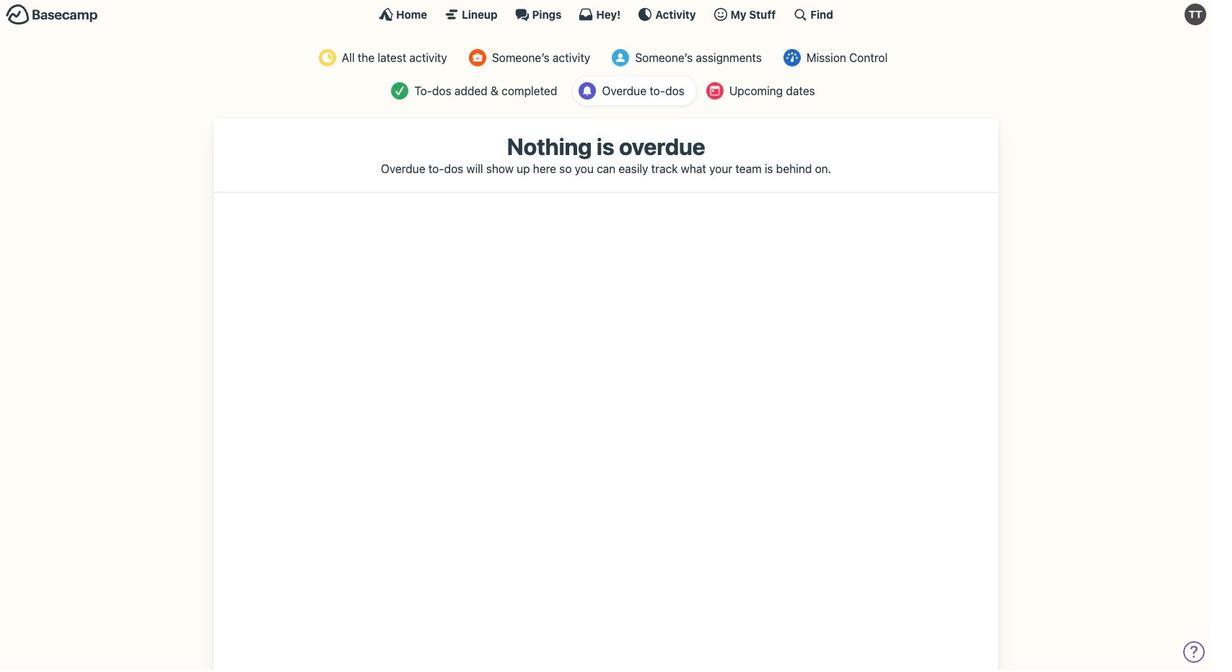 Task type: locate. For each thing, give the bounding box(es) containing it.
gauge image
[[784, 49, 801, 66]]

activity report image
[[319, 49, 336, 66]]

switch accounts image
[[6, 4, 98, 26]]

assignment image
[[612, 49, 630, 66]]

main element
[[0, 0, 1213, 28]]



Task type: describe. For each thing, give the bounding box(es) containing it.
terry turtle image
[[1185, 4, 1207, 25]]

keyboard shortcut: ⌘ + / image
[[794, 7, 808, 22]]

todo image
[[391, 82, 409, 100]]

event image
[[707, 82, 724, 100]]

reminder image
[[579, 82, 597, 100]]

person report image
[[469, 49, 486, 66]]



